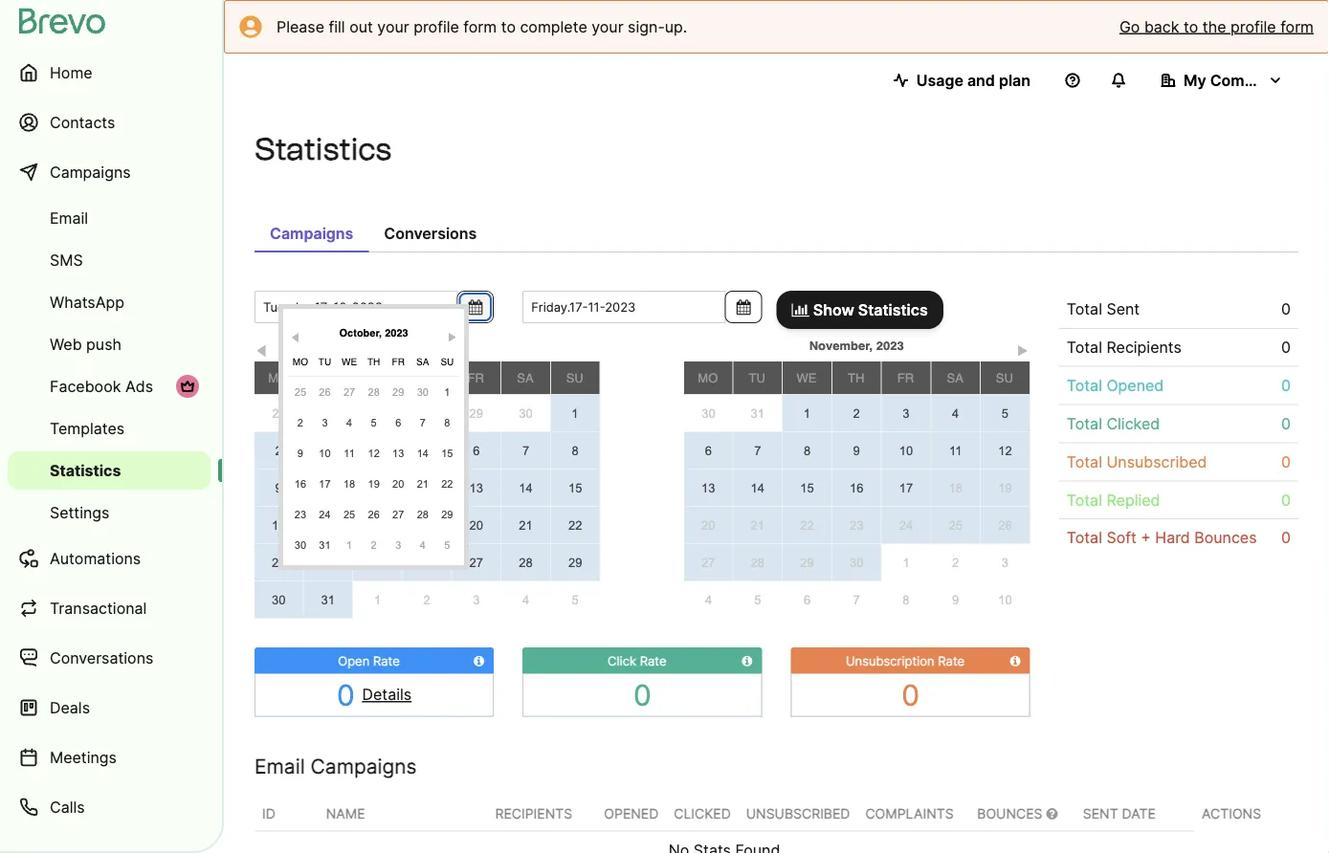 Task type: describe. For each thing, give the bounding box(es) containing it.
1 horizontal spatial su
[[566, 371, 584, 385]]

sent
[[1083, 806, 1119, 822]]

up.
[[665, 17, 687, 36]]

2 to from the left
[[1184, 17, 1199, 36]]

12 for the right '12' link
[[998, 444, 1012, 458]]

16 link for 21 link related to leftmost 14 link
[[292, 471, 309, 498]]

24 link for 22 "link" associated with leftmost 14 link
[[317, 502, 333, 528]]

show statistics button
[[777, 291, 943, 329]]

1 horizontal spatial 11
[[371, 481, 384, 495]]

0 vertical spatial 31 link
[[733, 396, 783, 432]]

total sent
[[1067, 300, 1140, 319]]

home link
[[8, 50, 211, 96]]

12 link for leftmost 14 link
[[365, 440, 382, 467]]

0 horizontal spatial 15
[[441, 447, 453, 459]]

2 horizontal spatial 22
[[800, 518, 814, 533]]

mo for november, 2023 ▶
[[698, 371, 718, 385]]

2023 for october, 2023
[[440, 338, 468, 353]]

email campaigns
[[255, 754, 417, 779]]

ads
[[125, 377, 153, 396]]

20 for 14 link to the middle 13 link
[[470, 518, 483, 533]]

contacts
[[50, 113, 115, 132]]

click rate
[[608, 654, 667, 669]]

sent date
[[1083, 806, 1156, 822]]

0 horizontal spatial bounces
[[977, 806, 1047, 822]]

31 link for 14 link to the middle
[[304, 582, 352, 618]]

total for total replied
[[1067, 491, 1103, 509]]

31 link for leftmost 14 link
[[317, 532, 333, 559]]

out
[[349, 17, 373, 36]]

2 horizontal spatial 13 link
[[684, 470, 733, 506]]

2 horizontal spatial 12 link
[[981, 433, 1030, 469]]

we for october, 2023 ▶
[[342, 357, 357, 368]]

transactional link
[[8, 586, 211, 632]]

20 link for leftmost 14 link 13 link
[[390, 471, 407, 498]]

17 for leftmost 14 link
[[319, 478, 331, 490]]

2 vertical spatial campaigns
[[311, 754, 417, 779]]

2 horizontal spatial 20
[[702, 518, 715, 533]]

2 horizontal spatial 15
[[800, 481, 814, 495]]

0 horizontal spatial clicked
[[674, 806, 731, 822]]

1 to from the left
[[501, 17, 516, 36]]

replied
[[1107, 491, 1160, 509]]

0 vertical spatial campaigns
[[50, 163, 131, 181]]

13 link for leftmost 14 link
[[390, 440, 407, 467]]

total for total sent
[[1067, 300, 1103, 319]]

total for total clicked
[[1067, 414, 1103, 433]]

id
[[262, 806, 275, 822]]

total clicked
[[1067, 414, 1160, 433]]

rate for open rate
[[373, 654, 400, 669]]

october, for october, 2023
[[386, 338, 437, 353]]

2 horizontal spatial 21
[[751, 518, 765, 533]]

statistics link
[[8, 452, 211, 490]]

2023 for november, 2023 ▶
[[877, 338, 904, 353]]

soft
[[1107, 529, 1137, 548]]

show statistics
[[810, 301, 928, 319]]

18 link for 14 link to the middle
[[353, 507, 402, 544]]

email link
[[8, 199, 211, 237]]

details
[[362, 686, 412, 705]]

my company button
[[1146, 61, 1299, 100]]

facebook ads
[[50, 377, 153, 396]]

plan
[[999, 71, 1031, 89]]

sent
[[1107, 300, 1140, 319]]

From text field
[[255, 291, 458, 324]]

conversions
[[384, 224, 477, 243]]

october, 2023 link for leftmost 14 link '12' link
[[313, 322, 435, 345]]

0 for total recipients
[[1282, 338, 1291, 357]]

16 for 14 link to the middle 22 "link"
[[272, 518, 286, 533]]

deals
[[50, 699, 90, 717]]

show
[[813, 301, 855, 319]]

whatsapp link
[[8, 283, 211, 322]]

form for the
[[1281, 17, 1314, 36]]

22 link for leftmost 14 link
[[439, 471, 456, 498]]

date
[[1122, 806, 1156, 822]]

and
[[968, 71, 995, 89]]

1 vertical spatial recipients
[[495, 806, 573, 822]]

+
[[1141, 529, 1151, 548]]

go back to the profile form link
[[1120, 15, 1314, 38]]

2 vertical spatial statistics
[[50, 461, 121, 480]]

profile for the
[[1231, 17, 1276, 36]]

usage
[[917, 71, 964, 89]]

contacts link
[[8, 100, 211, 145]]

1 horizontal spatial sa
[[517, 371, 534, 385]]

1 horizontal spatial fr
[[468, 371, 484, 385]]

13 for leftmost 14 link '12' link
[[392, 447, 404, 459]]

web push link
[[8, 325, 211, 364]]

17 for 14 link to the middle
[[321, 518, 335, 533]]

transactional
[[50, 599, 147, 618]]

november,
[[809, 338, 873, 353]]

push
[[86, 335, 122, 354]]

0 for total unsubscribed
[[1282, 453, 1291, 471]]

21 for leftmost 14 link
[[417, 478, 429, 490]]

▶ for october, 2023 ▶
[[448, 333, 457, 344]]

1 vertical spatial campaigns
[[270, 224, 354, 243]]

conversions link
[[369, 214, 492, 253]]

october, for october, 2023 ▶
[[339, 327, 382, 339]]

settings
[[50, 503, 110, 522]]

sign-
[[628, 17, 665, 36]]

fill
[[329, 17, 345, 36]]

hard
[[1156, 529, 1190, 548]]

19 link for 14 link to the middle
[[403, 507, 451, 544]]

1 horizontal spatial 14 link
[[502, 470, 550, 506]]

◀ for leftmost 14 link's the 17 link
[[291, 333, 300, 344]]

tu for november, 2023 ▶
[[749, 371, 766, 385]]

0 details
[[337, 678, 412, 713]]

14 for 14 link to the middle 13 link
[[519, 481, 533, 495]]

sms link
[[8, 241, 211, 279]]

open rate
[[338, 654, 400, 669]]

21 link for leftmost 14 link
[[414, 471, 431, 498]]

total soft + hard bounces
[[1067, 529, 1257, 548]]

13 for 14 link to the middle '12' link
[[470, 481, 483, 495]]

▶ for november, 2023 ▶
[[1017, 344, 1028, 358]]

21 link for 14 link to the middle
[[502, 507, 550, 544]]

profile for your
[[414, 17, 459, 36]]

15 link for 22 "link" associated with leftmost 14 link
[[439, 440, 456, 467]]

23 link for 22 "link" associated with leftmost 14 link
[[292, 502, 309, 528]]

please
[[277, 17, 324, 36]]

0 horizontal spatial 14 link
[[414, 440, 431, 467]]

0 vertical spatial campaigns link
[[8, 149, 211, 195]]

2 horizontal spatial 14
[[751, 481, 765, 495]]

october, 2023 link for 14 link to the middle '12' link
[[303, 334, 551, 357]]

back
[[1145, 17, 1180, 36]]

settings link
[[8, 494, 211, 532]]

th for november,
[[848, 371, 865, 385]]

total for total unsubscribed
[[1067, 453, 1103, 471]]

2 horizontal spatial 23
[[850, 518, 864, 533]]

22 link for 14 link to the middle
[[551, 507, 600, 544]]

total for total opened
[[1067, 376, 1103, 395]]

1 horizontal spatial th
[[418, 371, 435, 385]]

rate for unsubscription rate
[[938, 654, 965, 669]]

go
[[1120, 17, 1140, 36]]

tu for october, 2023 ▶
[[319, 357, 331, 368]]

sa for october, 2023 ▶
[[416, 357, 429, 368]]

meetings link
[[8, 735, 211, 781]]

calls link
[[8, 785, 211, 831]]

name
[[326, 806, 365, 822]]

bar chart image
[[792, 302, 810, 318]]

facebook
[[50, 377, 121, 396]]

19 for the rightmost 19 "link"
[[998, 481, 1012, 495]]

templates link
[[8, 410, 211, 448]]

actions
[[1202, 806, 1262, 823]]

info circle image
[[742, 655, 753, 668]]

click
[[608, 654, 636, 669]]

2 horizontal spatial 15 link
[[783, 470, 832, 506]]

november, 2023 link
[[733, 334, 981, 357]]

0 for total replied
[[1282, 491, 1291, 509]]

calls
[[50, 798, 85, 817]]

web push
[[50, 335, 122, 354]]

19 for 19 "link" for 14 link to the middle
[[420, 518, 434, 533]]

templates
[[50, 419, 125, 438]]

20 link for 14 link to the middle 13 link
[[452, 507, 501, 544]]

◀ for the 17 link corresponding to 14 link to the middle
[[256, 344, 268, 358]]

1 vertical spatial unsubscribed
[[746, 806, 850, 822]]

fr for november,
[[898, 371, 914, 385]]

please fill out your profile form to complete your sign-up.
[[277, 17, 687, 36]]

0 vertical spatial statistics
[[255, 131, 392, 167]]

2 your from the left
[[592, 17, 624, 36]]

october, 2023 ▶
[[339, 327, 457, 344]]

total replied
[[1067, 491, 1160, 509]]

total for total recipients
[[1067, 338, 1103, 357]]

form for your
[[464, 17, 497, 36]]

unsubscription rate
[[846, 654, 965, 669]]



Task type: locate. For each thing, give the bounding box(es) containing it.
your right the out
[[377, 17, 409, 36]]

mo for october, 2023 ▶
[[293, 357, 308, 368]]

usage and plan button
[[878, 61, 1046, 100]]

31 for 14 link to the middle
[[321, 593, 335, 607]]

complete
[[520, 17, 587, 36]]

3 rate from the left
[[938, 654, 965, 669]]

26 link
[[317, 379, 333, 406], [303, 396, 353, 432], [365, 502, 382, 528], [981, 507, 1030, 544], [403, 545, 451, 581]]

0 vertical spatial unsubscribed
[[1107, 453, 1207, 471]]

28 link
[[365, 379, 382, 406], [402, 396, 452, 432], [414, 502, 431, 528], [502, 545, 550, 581], [734, 545, 782, 581]]

12 for 14 link to the middle '12' link
[[420, 481, 434, 495]]

0 horizontal spatial 23
[[272, 556, 286, 570]]

0 for total sent
[[1282, 300, 1291, 319]]

1 form from the left
[[464, 17, 497, 36]]

8
[[444, 417, 450, 429], [572, 444, 579, 458], [804, 444, 811, 458], [903, 593, 910, 607]]

deals link
[[8, 685, 211, 731]]

0 horizontal spatial 20 link
[[390, 471, 407, 498]]

statistics inside button
[[858, 301, 928, 319]]

1 info circle image from the left
[[474, 655, 485, 668]]

27
[[344, 386, 355, 398], [371, 407, 384, 421], [392, 509, 404, 521], [470, 556, 483, 570], [702, 556, 715, 570]]

0 horizontal spatial su
[[441, 357, 454, 368]]

To text field
[[523, 291, 726, 324]]

1 vertical spatial opened
[[604, 806, 659, 822]]

form left complete
[[464, 17, 497, 36]]

1 horizontal spatial profile
[[1231, 17, 1276, 36]]

2 horizontal spatial statistics
[[858, 301, 928, 319]]

21 for 14 link to the middle
[[519, 518, 533, 533]]

1 your from the left
[[377, 17, 409, 36]]

▶ inside november, 2023 ▶
[[1017, 344, 1028, 358]]

1
[[444, 386, 450, 398], [572, 406, 579, 421], [804, 406, 811, 421], [346, 539, 352, 551], [903, 556, 910, 570], [374, 593, 381, 608]]

1 horizontal spatial 19
[[420, 518, 434, 533]]

meetings
[[50, 748, 117, 767]]

23 link for 14 link to the middle 22 "link"
[[255, 545, 303, 581]]

3 total from the top
[[1067, 376, 1103, 395]]

4 total from the top
[[1067, 414, 1103, 433]]

sa for november, 2023 ▶
[[947, 371, 964, 385]]

usage and plan
[[917, 71, 1031, 89]]

27 link
[[341, 379, 358, 406], [353, 396, 402, 432], [390, 502, 407, 528], [452, 545, 501, 581], [684, 545, 733, 581]]

su down october, 2023 on the top
[[441, 357, 454, 368]]

1 horizontal spatial campaigns link
[[255, 214, 369, 253]]

2 horizontal spatial 20 link
[[684, 507, 733, 544]]

1 horizontal spatial recipients
[[1107, 338, 1182, 357]]

17 link for 14 link to the middle
[[304, 507, 352, 544]]

rate right open
[[373, 654, 400, 669]]

20 for leftmost 14 link 13 link
[[392, 478, 404, 490]]

9
[[853, 444, 860, 458], [298, 447, 303, 459], [275, 481, 282, 495], [952, 593, 959, 607]]

0 horizontal spatial 19
[[368, 478, 380, 490]]

22 link
[[439, 471, 456, 498], [551, 507, 600, 544], [783, 507, 832, 544]]

rate right click
[[640, 654, 667, 669]]

info circle image for open rate
[[474, 655, 485, 668]]

su down november, 2023 ▶
[[996, 371, 1014, 385]]

2 horizontal spatial sa
[[947, 371, 964, 385]]

open
[[338, 654, 370, 669]]

rate for click rate
[[640, 654, 667, 669]]

calendar image
[[468, 300, 483, 315]]

0 horizontal spatial 21 link
[[414, 471, 431, 498]]

2 total from the top
[[1067, 338, 1103, 357]]

0 vertical spatial clicked
[[1107, 414, 1160, 433]]

18 for 14 link to the middle
[[371, 518, 384, 533]]

total left soft
[[1067, 529, 1103, 548]]

1 profile from the left
[[414, 17, 459, 36]]

we
[[342, 357, 357, 368], [367, 371, 387, 385], [797, 371, 817, 385]]

conversations link
[[8, 636, 211, 681]]

email
[[50, 209, 88, 227], [255, 754, 305, 779]]

2023 inside november, 2023 ▶
[[877, 338, 904, 353]]

19 for leftmost 14 link 19 "link"
[[368, 478, 380, 490]]

go back to the profile form
[[1120, 17, 1314, 36]]

21
[[417, 478, 429, 490], [519, 518, 533, 533], [751, 518, 765, 533]]

17 link
[[882, 470, 931, 506], [317, 471, 333, 498], [304, 507, 352, 544]]

th down november, 2023 link
[[848, 371, 865, 385]]

0 horizontal spatial unsubscribed
[[746, 806, 850, 822]]

1 vertical spatial 31
[[319, 539, 331, 551]]

1 vertical spatial bounces
[[977, 806, 1047, 822]]

to left complete
[[501, 17, 516, 36]]

1 rate from the left
[[373, 654, 400, 669]]

3 link
[[882, 395, 931, 432], [317, 410, 333, 436], [304, 432, 352, 469], [390, 532, 407, 559], [981, 545, 1030, 581], [452, 582, 501, 619]]

0 horizontal spatial statistics
[[50, 461, 121, 480]]

to left 'the'
[[1184, 17, 1199, 36]]

bounces left sent on the bottom of page
[[977, 806, 1047, 822]]

email up sms
[[50, 209, 88, 227]]

campaigns up from text field
[[270, 224, 354, 243]]

19
[[368, 478, 380, 490], [998, 481, 1012, 495], [420, 518, 434, 533]]

0 horizontal spatial 15 link
[[439, 440, 456, 467]]

automations
[[50, 549, 141, 568]]

24 link for 14 link to the middle 22 "link"
[[304, 545, 352, 581]]

total left replied
[[1067, 491, 1103, 509]]

1 horizontal spatial 20
[[470, 518, 483, 533]]

0 horizontal spatial 13
[[392, 447, 404, 459]]

automations link
[[8, 536, 211, 582]]

23 for 14 link to the middle
[[272, 556, 286, 570]]

campaigns link up email link
[[8, 149, 211, 195]]

profile right the out
[[414, 17, 459, 36]]

1 vertical spatial clicked
[[674, 806, 731, 822]]

19 link
[[981, 470, 1030, 506], [365, 471, 382, 498], [403, 507, 451, 544]]

0 vertical spatial email
[[50, 209, 88, 227]]

total opened
[[1067, 376, 1164, 395]]

1 horizontal spatial 21
[[519, 518, 533, 533]]

2 link
[[833, 395, 881, 432], [292, 410, 309, 436], [255, 432, 303, 469], [365, 532, 382, 559], [931, 545, 981, 581], [402, 582, 452, 619]]

1 horizontal spatial 20 link
[[452, 507, 501, 544]]

16
[[295, 478, 306, 490], [850, 481, 864, 495], [272, 518, 286, 533]]

2 horizontal spatial 14 link
[[734, 470, 782, 506]]

1 horizontal spatial october,
[[386, 338, 437, 353]]

sa
[[416, 357, 429, 368], [517, 371, 534, 385], [947, 371, 964, 385]]

2 horizontal spatial 13
[[702, 481, 715, 495]]

31
[[751, 407, 765, 421], [319, 539, 331, 551], [321, 593, 335, 607]]

1 horizontal spatial unsubscribed
[[1107, 453, 1207, 471]]

1 horizontal spatial to
[[1184, 17, 1199, 36]]

1 horizontal spatial opened
[[1107, 376, 1164, 395]]

15 link for 14 link to the middle 22 "link"
[[551, 470, 600, 506]]

2 horizontal spatial 18
[[949, 481, 963, 495]]

18 for leftmost 14 link
[[344, 478, 355, 490]]

bounces right hard
[[1195, 529, 1257, 548]]

0 horizontal spatial form
[[464, 17, 497, 36]]

18 link
[[932, 470, 980, 506], [341, 471, 358, 498], [353, 507, 402, 544]]

2 profile from the left
[[1231, 17, 1276, 36]]

0 horizontal spatial 21
[[417, 478, 429, 490]]

0 horizontal spatial 11
[[344, 447, 355, 459]]

1 horizontal spatial 15 link
[[551, 470, 600, 506]]

11
[[949, 444, 962, 458], [344, 447, 355, 459], [371, 481, 384, 495]]

2 vertical spatial 31
[[321, 593, 335, 607]]

email for email
[[50, 209, 88, 227]]

0 horizontal spatial 13 link
[[390, 440, 407, 467]]

17
[[319, 478, 331, 490], [899, 481, 913, 495], [321, 518, 335, 533]]

left___rvooi image
[[180, 379, 195, 394]]

we for november, 2023 ▶
[[797, 371, 817, 385]]

1 horizontal spatial 13 link
[[452, 470, 501, 506]]

your left sign-
[[592, 17, 624, 36]]

1 total from the top
[[1067, 300, 1103, 319]]

conversations
[[50, 649, 153, 668]]

total down 'total opened' at the top right
[[1067, 414, 1103, 433]]

total for total soft + hard bounces
[[1067, 529, 1103, 548]]

opened
[[1107, 376, 1164, 395], [604, 806, 659, 822]]

22 for '15' link for 14 link to the middle 22 "link"
[[569, 518, 582, 533]]

13 link for 14 link to the middle
[[452, 470, 501, 506]]

th for october,
[[367, 357, 380, 368]]

1 horizontal spatial ◀
[[291, 333, 300, 344]]

su for november, 2023 ▶
[[996, 371, 1014, 385]]

5 link
[[981, 395, 1030, 432], [365, 410, 382, 436], [403, 432, 451, 469], [439, 532, 456, 559], [733, 582, 783, 618], [551, 582, 600, 619]]

calendar image
[[737, 300, 751, 315]]

◀ link for october, 2023 link related to 14 link to the middle '12' link
[[255, 340, 269, 358]]

campaigns
[[50, 163, 131, 181], [270, 224, 354, 243], [311, 754, 417, 779]]

▶ link
[[445, 327, 460, 344], [1016, 340, 1030, 358]]

fr down october, 2023 on the top
[[468, 371, 484, 385]]

14
[[417, 447, 429, 459], [519, 481, 533, 495], [751, 481, 765, 495]]

0 for total soft + hard bounces
[[1282, 529, 1291, 548]]

2 horizontal spatial 22 link
[[783, 507, 832, 544]]

2023
[[385, 327, 408, 339], [440, 338, 468, 353], [877, 338, 904, 353]]

2 horizontal spatial 21 link
[[734, 507, 782, 544]]

unsubscription
[[846, 654, 935, 669]]

0 horizontal spatial mo
[[268, 371, 288, 385]]

31 for leftmost 14 link
[[319, 539, 331, 551]]

total down total clicked
[[1067, 453, 1103, 471]]

0 for total opened
[[1282, 376, 1291, 395]]

0 vertical spatial 31
[[751, 407, 765, 421]]

▶ inside october, 2023 ▶
[[448, 333, 457, 344]]

0 vertical spatial opened
[[1107, 376, 1164, 395]]

0 horizontal spatial profile
[[414, 17, 459, 36]]

your
[[377, 17, 409, 36], [592, 17, 624, 36]]

fr for october,
[[392, 357, 405, 368]]

0 horizontal spatial 22
[[441, 478, 453, 490]]

2 horizontal spatial su
[[996, 371, 1014, 385]]

campaigns link up from text field
[[255, 214, 369, 253]]

company
[[1210, 71, 1281, 89]]

fr down november, 2023 ▶
[[898, 371, 914, 385]]

my
[[1184, 71, 1207, 89]]

campaigns up name
[[311, 754, 417, 779]]

statistics
[[255, 131, 392, 167], [858, 301, 928, 319], [50, 461, 121, 480]]

complaints
[[866, 806, 954, 822]]

october, 2023
[[386, 338, 468, 353]]

facebook ads link
[[8, 368, 211, 406]]

1 horizontal spatial clicked
[[1107, 414, 1160, 433]]

7 total from the top
[[1067, 529, 1103, 548]]

su for october, 2023 ▶
[[441, 357, 454, 368]]

0
[[1282, 300, 1291, 319], [1282, 338, 1291, 357], [1282, 376, 1291, 395], [1282, 414, 1291, 433], [1282, 453, 1291, 471], [1282, 491, 1291, 509], [1282, 529, 1291, 548], [337, 678, 355, 713], [634, 678, 652, 713], [902, 678, 920, 713]]

0 horizontal spatial 14
[[417, 447, 429, 459]]

info circle image for unsubscription rate
[[1010, 655, 1021, 668]]

1 horizontal spatial 16
[[295, 478, 306, 490]]

tu
[[319, 357, 331, 368], [319, 371, 336, 385], [749, 371, 766, 385]]

th down october, 2023 ▶
[[367, 357, 380, 368]]

0 horizontal spatial 19 link
[[365, 471, 382, 498]]

info circle image
[[474, 655, 485, 668], [1010, 655, 1021, 668]]

12 link for 14 link to the middle
[[403, 470, 451, 506]]

0 vertical spatial bounces
[[1195, 529, 1257, 548]]

20 link
[[390, 471, 407, 498], [452, 507, 501, 544], [684, 507, 733, 544]]

october, inside october, 2023 ▶
[[339, 327, 382, 339]]

fr down october, 2023 ▶
[[392, 357, 405, 368]]

2023 inside october, 2023 ▶
[[385, 327, 408, 339]]

0 horizontal spatial october,
[[339, 327, 382, 339]]

24
[[319, 509, 331, 521], [899, 518, 913, 533], [321, 556, 335, 570]]

total down the total sent
[[1067, 338, 1103, 357]]

2 info circle image from the left
[[1010, 655, 1021, 668]]

17 link for leftmost 14 link
[[317, 471, 333, 498]]

total left the "sent"
[[1067, 300, 1103, 319]]

2 horizontal spatial th
[[848, 371, 865, 385]]

su down to text field
[[566, 371, 584, 385]]

▶ link for october, 2023 ▶
[[445, 327, 460, 344]]

24 link
[[317, 502, 333, 528], [882, 507, 931, 544], [304, 545, 352, 581]]

10 link
[[882, 433, 931, 469], [317, 440, 333, 467], [304, 470, 352, 506], [981, 582, 1030, 618]]

0 horizontal spatial sa
[[416, 357, 429, 368]]

2 horizontal spatial 19
[[998, 481, 1012, 495]]

14 for leftmost 14 link 13 link
[[417, 447, 429, 459]]

23 link
[[292, 502, 309, 528], [833, 507, 881, 544], [255, 545, 303, 581]]

total recipients
[[1067, 338, 1182, 357]]

fr
[[392, 357, 405, 368], [468, 371, 484, 385], [898, 371, 914, 385]]

30
[[417, 386, 429, 398], [519, 407, 533, 421], [702, 407, 716, 421], [295, 539, 306, 551], [850, 556, 864, 570], [272, 593, 286, 607]]

0 horizontal spatial fr
[[392, 357, 405, 368]]

2 horizontal spatial 16
[[850, 481, 864, 495]]

1 horizontal spatial ▶ link
[[1016, 340, 1030, 358]]

2 horizontal spatial 11
[[949, 444, 962, 458]]

sms
[[50, 251, 83, 269]]

22 for 22 "link" associated with leftmost 14 link's '15' link
[[441, 478, 453, 490]]

7 link
[[414, 410, 431, 436], [502, 432, 550, 469], [734, 432, 782, 469], [832, 582, 882, 618]]

1 horizontal spatial bounces
[[1195, 529, 1257, 548]]

profile right 'the'
[[1231, 17, 1276, 36]]

29
[[392, 386, 404, 398], [470, 407, 483, 421], [441, 509, 453, 521], [569, 556, 582, 570], [800, 556, 814, 570]]

form up company
[[1281, 17, 1314, 36]]

email for email campaigns
[[255, 754, 305, 779]]

0 horizontal spatial info circle image
[[474, 655, 485, 668]]

whatsapp
[[50, 293, 124, 312]]

email up id
[[255, 754, 305, 779]]

12 for leftmost 14 link '12' link
[[368, 447, 380, 459]]

23 for leftmost 14 link
[[295, 509, 306, 521]]

the
[[1203, 17, 1227, 36]]

web
[[50, 335, 82, 354]]

total unsubscribed
[[1067, 453, 1207, 471]]

0 horizontal spatial to
[[501, 17, 516, 36]]

2 form from the left
[[1281, 17, 1314, 36]]

to
[[501, 17, 516, 36], [1184, 17, 1199, 36]]

rate right unsubscription
[[938, 654, 965, 669]]

0 horizontal spatial opened
[[604, 806, 659, 822]]

0 horizontal spatial 20
[[392, 478, 404, 490]]

my company
[[1184, 71, 1281, 89]]

◀ link for october, 2023 link for leftmost 14 link '12' link
[[288, 327, 303, 344]]

16 for 22 "link" associated with leftmost 14 link
[[295, 478, 306, 490]]

4 link
[[932, 395, 980, 432], [341, 410, 358, 436], [353, 432, 402, 469], [414, 532, 431, 559], [684, 582, 733, 618], [501, 582, 551, 619]]

5
[[1002, 406, 1009, 421], [371, 417, 377, 429], [423, 443, 430, 458], [444, 539, 450, 551], [754, 593, 761, 607], [572, 593, 579, 608]]

1 vertical spatial statistics
[[858, 301, 928, 319]]

1 horizontal spatial 21 link
[[502, 507, 550, 544]]

0 vertical spatial recipients
[[1107, 338, 1182, 357]]

home
[[50, 63, 92, 82]]

19 link for leftmost 14 link
[[365, 471, 382, 498]]

1 horizontal spatial 12 link
[[403, 470, 451, 506]]

11 link for 22 "link" associated with leftmost 14 link's '15' link
[[341, 440, 358, 467]]

2 rate from the left
[[640, 654, 667, 669]]

0 horizontal spatial ▶
[[448, 333, 457, 344]]

1 horizontal spatial 19 link
[[403, 507, 451, 544]]

1 horizontal spatial 22 link
[[551, 507, 600, 544]]

6 total from the top
[[1067, 491, 1103, 509]]

1 horizontal spatial 15
[[569, 481, 582, 495]]

0 horizontal spatial rate
[[373, 654, 400, 669]]

0 horizontal spatial campaigns link
[[8, 149, 211, 195]]

1 horizontal spatial we
[[367, 371, 387, 385]]

18 link for leftmost 14 link
[[341, 471, 358, 498]]

0 horizontal spatial 16
[[272, 518, 286, 533]]

2 horizontal spatial 19 link
[[981, 470, 1030, 506]]

campaigns up email link
[[50, 163, 131, 181]]

0 for total clicked
[[1282, 414, 1291, 433]]

total up total clicked
[[1067, 376, 1103, 395]]

16 link for 21 link for 14 link to the middle
[[255, 507, 303, 544]]

2 horizontal spatial 12
[[998, 444, 1012, 458]]

▶ link for november, 2023 ▶
[[1016, 340, 1030, 358]]

11 link
[[932, 433, 980, 469], [341, 440, 358, 467], [353, 470, 402, 506]]

2023 for october, 2023 ▶
[[385, 327, 408, 339]]

0 horizontal spatial th
[[367, 357, 380, 368]]

th down october, 2023 on the top
[[418, 371, 435, 385]]

recipients
[[1107, 338, 1182, 357], [495, 806, 573, 822]]

1 horizontal spatial statistics
[[255, 131, 392, 167]]

2 horizontal spatial 2023
[[877, 338, 904, 353]]

november, 2023 ▶
[[809, 338, 1028, 358]]

11 link for '15' link for 14 link to the middle 22 "link"
[[353, 470, 402, 506]]

5 total from the top
[[1067, 453, 1103, 471]]

9 link
[[833, 433, 881, 469], [292, 440, 309, 467], [255, 470, 303, 506], [931, 582, 981, 618]]

1 horizontal spatial 22
[[569, 518, 582, 533]]



Task type: vqa. For each thing, say whether or not it's contained in the screenshot.


